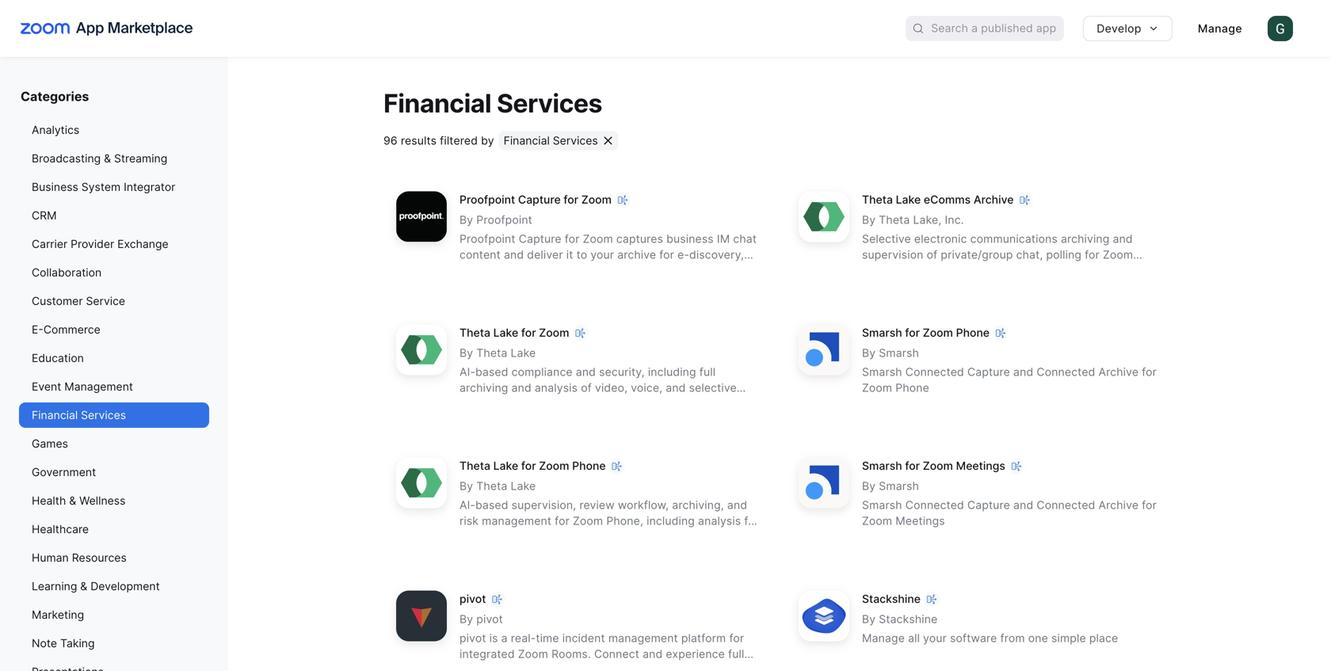Task type: vqa. For each thing, say whether or not it's contained in the screenshot.


Task type: locate. For each thing, give the bounding box(es) containing it.
proofpoint capture for zoom
[[460, 193, 612, 206]]

broadcasting
[[32, 152, 101, 165]]

lake for theta lake for zoom
[[493, 326, 518, 339]]

1 vertical spatial meetings
[[956, 459, 1006, 473]]

1 vertical spatial based
[[476, 498, 508, 512]]

health & wellness link
[[19, 488, 209, 514]]

0 vertical spatial archiving
[[1061, 232, 1110, 246]]

learning & development
[[32, 580, 160, 593]]

1 horizontal spatial of
[[927, 248, 938, 261]]

event management
[[32, 380, 133, 393]]

0 vertical spatial ai-
[[460, 365, 476, 379]]

capture down financial services button
[[518, 193, 561, 206]]

services inside button
[[553, 134, 598, 147]]

compliance down content
[[460, 264, 521, 277]]

software
[[950, 631, 997, 645]]

connected
[[906, 365, 964, 379], [1037, 365, 1096, 379], [906, 498, 964, 512], [1037, 498, 1096, 512]]

financial for financial services link
[[32, 409, 78, 422]]

1 vertical spatial services
[[553, 134, 598, 147]]

analysis up detect
[[535, 381, 578, 395]]

archiving inside by theta lake, inc. selective electronic communications archiving and supervision of private/group chat, polling for zoom meetings and webinars without the need to record
[[1061, 232, 1110, 246]]

2 vertical spatial proofpoint
[[460, 232, 516, 246]]

learning
[[32, 580, 77, 593]]

lake for theta lake for zoom phone
[[493, 459, 518, 473]]

by inside by smarsh smarsh connected capture and connected archive for zoom meetings
[[862, 479, 876, 493]]

2 ai- from the top
[[460, 498, 476, 512]]

compliance inside by theta lake ai-based compliance and security, including full archiving and analysis of video, voice, and selective ecomms to detect dlp, regulatory, and aup risks
[[512, 365, 573, 379]]

provider
[[71, 237, 114, 251]]

deliver left it
[[527, 248, 563, 261]]

meetings down supervision
[[862, 264, 912, 277]]

full up selective
[[700, 365, 716, 379]]

1 vertical spatial ai-
[[460, 498, 476, 512]]

ai- inside the by theta lake ai-based supervision, review workflow, archiving, and risk management for zoom phone, including analysis for pci, compliance, and conduct risks
[[460, 498, 476, 512]]

and inside by smarsh smarsh connected capture and connected archive for zoom meetings
[[1014, 498, 1034, 512]]

by inside by theta lake ai-based compliance and security, including full archiving and analysis of video, voice, and selective ecomms to detect dlp, regulatory, and aup risks
[[460, 346, 473, 360]]

0 horizontal spatial risks
[[622, 530, 647, 544]]

2 vertical spatial financial
[[32, 409, 78, 422]]

archive inside by smarsh smarsh connected capture and connected archive for zoom phone
[[1099, 365, 1139, 379]]

pivot left is
[[460, 631, 486, 645]]

system
[[81, 180, 121, 194]]

by inside by pivot pivot is a real-time incident management platform for integrated zoom rooms. connect and experience full visibility to deliver proactive support.
[[460, 612, 473, 626]]

customer service
[[32, 294, 125, 308]]

1 horizontal spatial full
[[728, 647, 745, 661]]

by for by theta lake ai-based supervision, review workflow, archiving, and risk management for zoom phone, including analysis for pci, compliance, and conduct risks
[[460, 479, 473, 493]]

zoom inside the by theta lake ai-based supervision, review workflow, archiving, and risk management for zoom phone, including analysis for pci, compliance, and conduct risks
[[573, 514, 603, 528]]

of inside by theta lake, inc. selective electronic communications archiving and supervision of private/group chat, polling for zoom meetings and webinars without the need to record
[[927, 248, 938, 261]]

0 vertical spatial manage
[[1198, 22, 1243, 35]]

2 vertical spatial meetings
[[896, 514, 945, 528]]

0 horizontal spatial archiving
[[460, 381, 508, 395]]

1 vertical spatial financial
[[504, 134, 550, 147]]

management inside by pivot pivot is a real-time incident management platform for integrated zoom rooms. connect and experience full visibility to deliver proactive support.
[[609, 631, 678, 645]]

1 vertical spatial financial services
[[504, 134, 598, 147]]

& up business system integrator
[[104, 152, 111, 165]]

services
[[497, 88, 602, 118], [553, 134, 598, 147], [81, 409, 126, 422]]

2 based from the top
[[476, 498, 508, 512]]

captures
[[617, 232, 663, 246]]

1 horizontal spatial archiving
[[1061, 232, 1110, 246]]

1 vertical spatial pivot
[[477, 612, 503, 626]]

theta lake for zoom
[[460, 326, 569, 339]]

0 horizontal spatial of
[[581, 381, 592, 395]]

financial services down event management in the bottom of the page
[[32, 409, 126, 422]]

1 vertical spatial of
[[581, 381, 592, 395]]

capture inside by smarsh smarsh connected capture and connected archive for zoom phone
[[968, 365, 1010, 379]]

2 horizontal spatial financial
[[504, 134, 550, 147]]

business system integrator link
[[19, 174, 209, 200]]

manage button
[[1185, 16, 1255, 41]]

based
[[476, 365, 508, 379], [476, 498, 508, 512]]

1 vertical spatial manage
[[862, 631, 905, 645]]

1 vertical spatial risks
[[622, 530, 647, 544]]

1 horizontal spatial analysis
[[698, 514, 741, 528]]

financial services inside button
[[504, 134, 598, 147]]

services up proofpoint capture for zoom
[[553, 134, 598, 147]]

1 based from the top
[[476, 365, 508, 379]]

your up supervision.
[[591, 248, 614, 261]]

1 vertical spatial archiving
[[460, 381, 508, 395]]

0 horizontal spatial manage
[[862, 631, 905, 645]]

discovery,
[[689, 248, 744, 261]]

0 vertical spatial proofpoint
[[460, 193, 515, 206]]

government
[[32, 466, 96, 479]]

capture
[[518, 193, 561, 206], [519, 232, 562, 246], [968, 365, 1010, 379], [968, 498, 1010, 512]]

based inside by theta lake ai-based compliance and security, including full archiving and analysis of video, voice, and selective ecomms to detect dlp, regulatory, and aup risks
[[476, 365, 508, 379]]

based for risk
[[476, 498, 508, 512]]

including
[[648, 365, 696, 379], [647, 514, 695, 528]]

1 vertical spatial compliance
[[512, 365, 573, 379]]

risks down phone,
[[622, 530, 647, 544]]

phone down smarsh for zoom phone
[[896, 381, 930, 395]]

by for by theta lake, inc. selective electronic communications archiving and supervision of private/group chat, polling for zoom meetings and webinars without the need to record
[[862, 213, 876, 227]]

& for health
[[69, 494, 76, 508]]

e-
[[32, 323, 43, 336]]

compliance
[[460, 264, 521, 277], [512, 365, 573, 379]]

ai- down theta lake for zoom in the left of the page
[[460, 365, 476, 379]]

human
[[32, 551, 69, 565]]

2 vertical spatial &
[[80, 580, 87, 593]]

financial
[[384, 88, 491, 118], [504, 134, 550, 147], [32, 409, 78, 422]]

1 ai- from the top
[[460, 365, 476, 379]]

by inside the by theta lake ai-based supervision, review workflow, archiving, and risk management for zoom phone, including analysis for pci, compliance, and conduct risks
[[460, 479, 473, 493]]

communications
[[971, 232, 1058, 246]]

1 vertical spatial including
[[647, 514, 695, 528]]

theta
[[862, 193, 893, 206], [879, 213, 910, 227], [460, 326, 491, 339], [477, 346, 508, 360], [460, 459, 491, 473], [477, 479, 508, 493]]

0 vertical spatial compliance
[[460, 264, 521, 277]]

archiving,
[[672, 498, 724, 512]]

games
[[32, 437, 68, 451]]

categories
[[21, 89, 89, 104]]

0 vertical spatial services
[[497, 88, 602, 118]]

by inside by stackshine manage all your software from one simple place
[[862, 612, 876, 626]]

based inside the by theta lake ai-based supervision, review workflow, archiving, and risk management for zoom phone, including analysis for pci, compliance, and conduct risks
[[476, 498, 508, 512]]

0 horizontal spatial full
[[700, 365, 716, 379]]

including up voice,
[[648, 365, 696, 379]]

ai- up risk
[[460, 498, 476, 512]]

0 horizontal spatial financial
[[32, 409, 78, 422]]

& down human resources at the bottom of page
[[80, 580, 87, 593]]

services up financial services button
[[497, 88, 602, 118]]

1 vertical spatial full
[[728, 647, 745, 661]]

management up compliance,
[[482, 514, 552, 528]]

by smarsh smarsh connected capture and connected archive for zoom phone
[[862, 346, 1157, 395]]

0 vertical spatial &
[[104, 152, 111, 165]]

1 vertical spatial &
[[69, 494, 76, 508]]

phone up review
[[572, 459, 606, 473]]

services down management
[[81, 409, 126, 422]]

2 vertical spatial services
[[81, 409, 126, 422]]

0 vertical spatial deliver
[[527, 248, 563, 261]]

to right need
[[1085, 264, 1096, 277]]

0 vertical spatial full
[[700, 365, 716, 379]]

risks
[[703, 397, 728, 410], [622, 530, 647, 544]]

and inside by smarsh smarsh connected capture and connected archive for zoom phone
[[1014, 365, 1034, 379]]

stackshine
[[862, 592, 921, 606], [879, 612, 938, 626]]

including down workflow,
[[647, 514, 695, 528]]

based for archiving
[[476, 365, 508, 379]]

lake for theta lake ecomms archive
[[896, 193, 921, 206]]

review
[[580, 498, 615, 512]]

banner
[[0, 0, 1331, 57]]

capture down proofpoint capture for zoom
[[519, 232, 562, 246]]

of
[[927, 248, 938, 261], [581, 381, 592, 395]]

of up dlp,
[[581, 381, 592, 395]]

workflow,
[[618, 498, 669, 512]]

stackshine inside by stackshine manage all your software from one simple place
[[879, 612, 938, 626]]

for
[[564, 193, 579, 206], [565, 232, 580, 246], [660, 248, 674, 261], [1085, 248, 1100, 261], [521, 326, 536, 339], [905, 326, 920, 339], [1142, 365, 1157, 379], [521, 459, 536, 473], [905, 459, 920, 473], [1142, 498, 1157, 512], [555, 514, 570, 528], [744, 514, 759, 528], [729, 631, 744, 645]]

theta inside by theta lake, inc. selective electronic communications archiving and supervision of private/group chat, polling for zoom meetings and webinars without the need to record
[[879, 213, 910, 227]]

1 vertical spatial phone
[[896, 381, 930, 395]]

0 vertical spatial ecomms
[[924, 193, 971, 206]]

meetings down smarsh for zoom meetings
[[896, 514, 945, 528]]

manage
[[1198, 22, 1243, 35], [862, 631, 905, 645]]

archiving down theta lake for zoom in the left of the page
[[460, 381, 508, 395]]

archiving up polling
[[1061, 232, 1110, 246]]

proofpoint
[[460, 193, 515, 206], [477, 213, 532, 227], [460, 232, 516, 246]]

to down integrated
[[506, 663, 517, 671]]

0 vertical spatial based
[[476, 365, 508, 379]]

1 horizontal spatial risks
[[703, 397, 728, 410]]

0 vertical spatial analysis
[[535, 381, 578, 395]]

to inside by theta lake ai-based compliance and security, including full archiving and analysis of video, voice, and selective ecomms to detect dlp, regulatory, and aup risks
[[510, 397, 521, 410]]

deliver down time
[[520, 663, 556, 671]]

0 horizontal spatial your
[[591, 248, 614, 261]]

0 vertical spatial risks
[[703, 397, 728, 410]]

to right it
[[577, 248, 587, 261]]

lake inside by theta lake ai-based compliance and security, including full archiving and analysis of video, voice, and selective ecomms to detect dlp, regulatory, and aup risks
[[511, 346, 536, 360]]

detect
[[524, 397, 559, 410]]

ecomms left detect
[[460, 397, 507, 410]]

1 horizontal spatial management
[[609, 631, 678, 645]]

0 horizontal spatial analysis
[[535, 381, 578, 395]]

financial right by
[[504, 134, 550, 147]]

2 vertical spatial archive
[[1099, 498, 1139, 512]]

health
[[32, 494, 66, 508]]

education
[[32, 351, 84, 365]]

pivot up integrated
[[460, 592, 486, 606]]

management up support.
[[609, 631, 678, 645]]

by inside by theta lake, inc. selective electronic communications archiving and supervision of private/group chat, polling for zoom meetings and webinars without the need to record
[[862, 213, 876, 227]]

full inside by theta lake ai-based compliance and security, including full archiving and analysis of video, voice, and selective ecomms to detect dlp, regulatory, and aup risks
[[700, 365, 716, 379]]

analysis down archiving,
[[698, 514, 741, 528]]

1 vertical spatial management
[[609, 631, 678, 645]]

smarsh for zoom phone
[[862, 326, 990, 339]]

ai-
[[460, 365, 476, 379], [460, 498, 476, 512]]

1 vertical spatial stackshine
[[879, 612, 938, 626]]

for inside by smarsh smarsh connected capture and connected archive for zoom phone
[[1142, 365, 1157, 379]]

the
[[1035, 264, 1052, 277]]

0 horizontal spatial &
[[69, 494, 76, 508]]

96 results filtered by
[[384, 134, 494, 147]]

1 vertical spatial archive
[[1099, 365, 1139, 379]]

to inside "by proofpoint proofpoint capture for zoom captures business im chat content and deliver it to your archive for e-discovery, compliance and supervision."
[[577, 248, 587, 261]]

full
[[700, 365, 716, 379], [728, 647, 745, 661]]

smarsh
[[862, 326, 902, 339], [879, 346, 919, 360], [862, 365, 902, 379], [862, 459, 902, 473], [879, 479, 919, 493], [862, 498, 902, 512]]

1 horizontal spatial your
[[923, 631, 947, 645]]

carrier provider exchange
[[32, 237, 169, 251]]

analytics
[[32, 123, 79, 137]]

0 vertical spatial management
[[482, 514, 552, 528]]

1 vertical spatial analysis
[[698, 514, 741, 528]]

polling
[[1046, 248, 1082, 261]]

by for by stackshine manage all your software from one simple place
[[862, 612, 876, 626]]

financial services for financial services button
[[504, 134, 598, 147]]

analytics link
[[19, 117, 209, 143]]

financial up games at the left bottom
[[32, 409, 78, 422]]

ai- for ai-based supervision, review workflow, archiving, and risk management for zoom phone, including analysis for pci, compliance, and conduct risks
[[460, 498, 476, 512]]

ai- inside by theta lake ai-based compliance and security, including full archiving and analysis of video, voice, and selective ecomms to detect dlp, regulatory, and aup risks
[[460, 365, 476, 379]]

phone up by smarsh smarsh connected capture and connected archive for zoom phone at bottom
[[956, 326, 990, 339]]

0 vertical spatial phone
[[956, 326, 990, 339]]

connect
[[594, 647, 640, 661]]

capture down smarsh for zoom meetings
[[968, 498, 1010, 512]]

archive inside by smarsh smarsh connected capture and connected archive for zoom meetings
[[1099, 498, 1139, 512]]

compliance up detect
[[512, 365, 573, 379]]

0 vertical spatial financial
[[384, 88, 491, 118]]

full right experience
[[728, 647, 745, 661]]

financial inside button
[[504, 134, 550, 147]]

based up risk
[[476, 498, 508, 512]]

1 vertical spatial your
[[923, 631, 947, 645]]

crm link
[[19, 203, 209, 228]]

banner containing develop
[[0, 0, 1331, 57]]

2 vertical spatial financial services
[[32, 409, 126, 422]]

event management link
[[19, 374, 209, 399]]

2 vertical spatial phone
[[572, 459, 606, 473]]

0 horizontal spatial ecomms
[[460, 397, 507, 410]]

financial up 96 results filtered by
[[384, 88, 491, 118]]

marketing link
[[19, 602, 209, 628]]

1 vertical spatial ecomms
[[460, 397, 507, 410]]

ecomms up inc.
[[924, 193, 971, 206]]

1 horizontal spatial phone
[[896, 381, 930, 395]]

0 vertical spatial financial services
[[384, 88, 602, 118]]

financial services up proofpoint capture for zoom
[[504, 134, 598, 147]]

rooms.
[[552, 647, 591, 661]]

by inside by smarsh smarsh connected capture and connected archive for zoom phone
[[862, 346, 876, 360]]

0 horizontal spatial management
[[482, 514, 552, 528]]

0 horizontal spatial phone
[[572, 459, 606, 473]]

0 vertical spatial meetings
[[862, 264, 912, 277]]

analysis
[[535, 381, 578, 395], [698, 514, 741, 528]]

& right health
[[69, 494, 76, 508]]

by for by smarsh smarsh connected capture and connected archive for zoom phone
[[862, 346, 876, 360]]

zoom inside "by proofpoint proofpoint capture for zoom captures business im chat content and deliver it to your archive for e-discovery, compliance and supervision."
[[583, 232, 613, 246]]

1 horizontal spatial &
[[80, 580, 87, 593]]

to left detect
[[510, 397, 521, 410]]

meetings up by smarsh smarsh connected capture and connected archive for zoom meetings
[[956, 459, 1006, 473]]

risks down selective
[[703, 397, 728, 410]]

to inside by theta lake, inc. selective electronic communications archiving and supervision of private/group chat, polling for zoom meetings and webinars without the need to record
[[1085, 264, 1096, 277]]

0 vertical spatial of
[[927, 248, 938, 261]]

by inside "by proofpoint proofpoint capture for zoom captures business im chat content and deliver it to your archive for e-discovery, compliance and supervision."
[[460, 213, 473, 227]]

capture inside by smarsh smarsh connected capture and connected archive for zoom meetings
[[968, 498, 1010, 512]]

financial services up by
[[384, 88, 602, 118]]

aup
[[677, 397, 700, 410]]

0 vertical spatial your
[[591, 248, 614, 261]]

archive for smarsh for zoom phone
[[1099, 365, 1139, 379]]

supervision.
[[547, 264, 612, 277]]

pivot up is
[[477, 612, 503, 626]]

1 vertical spatial proofpoint
[[477, 213, 532, 227]]

for inside by pivot pivot is a real-time incident management platform for integrated zoom rooms. connect and experience full visibility to deliver proactive support.
[[729, 631, 744, 645]]

of down electronic
[[927, 248, 938, 261]]

1 horizontal spatial financial
[[384, 88, 491, 118]]

Search text field
[[931, 17, 1064, 40]]

1 horizontal spatial manage
[[1198, 22, 1243, 35]]

based down theta lake for zoom in the left of the page
[[476, 365, 508, 379]]

your right all
[[923, 631, 947, 645]]

1 vertical spatial deliver
[[520, 663, 556, 671]]

meetings inside by theta lake, inc. selective electronic communications archiving and supervision of private/group chat, polling for zoom meetings and webinars without the need to record
[[862, 264, 912, 277]]

2 horizontal spatial &
[[104, 152, 111, 165]]

0 vertical spatial including
[[648, 365, 696, 379]]

capture down smarsh for zoom phone
[[968, 365, 1010, 379]]



Task type: describe. For each thing, give the bounding box(es) containing it.
categories button
[[19, 89, 209, 117]]

2 horizontal spatial phone
[[956, 326, 990, 339]]

incident
[[562, 631, 605, 645]]

inc.
[[945, 213, 964, 227]]

0 vertical spatial stackshine
[[862, 592, 921, 606]]

zoom inside by smarsh smarsh connected capture and connected archive for zoom phone
[[862, 381, 893, 395]]

e-commerce link
[[19, 317, 209, 342]]

it
[[566, 248, 573, 261]]

selective
[[689, 381, 737, 395]]

and inside by pivot pivot is a real-time incident management platform for integrated zoom rooms. connect and experience full visibility to deliver proactive support.
[[643, 647, 663, 661]]

customer
[[32, 294, 83, 308]]

services for financial services link
[[81, 409, 126, 422]]

education link
[[19, 346, 209, 371]]

experience
[[666, 647, 725, 661]]

zoom inside by theta lake, inc. selective electronic communications archiving and supervision of private/group chat, polling for zoom meetings and webinars without the need to record
[[1103, 248, 1133, 261]]

platform
[[681, 631, 726, 645]]

support.
[[613, 663, 658, 671]]

& for broadcasting
[[104, 152, 111, 165]]

of inside by theta lake ai-based compliance and security, including full archiving and analysis of video, voice, and selective ecomms to detect dlp, regulatory, and aup risks
[[581, 381, 592, 395]]

human resources
[[32, 551, 127, 565]]

by stackshine manage all your software from one simple place
[[862, 612, 1118, 645]]

capture inside "by proofpoint proofpoint capture for zoom captures business im chat content and deliver it to your archive for e-discovery, compliance and supervision."
[[519, 232, 562, 246]]

place
[[1090, 631, 1118, 645]]

chat,
[[1016, 248, 1043, 261]]

theta inside by theta lake ai-based compliance and security, including full archiving and analysis of video, voice, and selective ecomms to detect dlp, regulatory, and aup risks
[[477, 346, 508, 360]]

streaming
[[114, 152, 167, 165]]

by theta lake ai-based compliance and security, including full archiving and analysis of video, voice, and selective ecomms to detect dlp, regulatory, and aup risks
[[460, 346, 737, 410]]

theta inside the by theta lake ai-based supervision, review workflow, archiving, and risk management for zoom phone, including analysis for pci, compliance, and conduct risks
[[477, 479, 508, 493]]

exchange
[[117, 237, 169, 251]]

broadcasting & streaming
[[32, 152, 167, 165]]

from
[[1001, 631, 1025, 645]]

archive
[[618, 248, 656, 261]]

manage inside button
[[1198, 22, 1243, 35]]

compliance inside "by proofpoint proofpoint capture for zoom captures business im chat content and deliver it to your archive for e-discovery, compliance and supervision."
[[460, 264, 521, 277]]

including inside the by theta lake ai-based supervision, review workflow, archiving, and risk management for zoom phone, including analysis for pci, compliance, and conduct risks
[[647, 514, 695, 528]]

lake inside the by theta lake ai-based supervision, review workflow, archiving, and risk management for zoom phone, including analysis for pci, compliance, and conduct risks
[[511, 479, 536, 493]]

results
[[401, 134, 437, 147]]

2 vertical spatial pivot
[[460, 631, 486, 645]]

collaboration
[[32, 266, 102, 279]]

phone inside by smarsh smarsh connected capture and connected archive for zoom phone
[[896, 381, 930, 395]]

business system integrator
[[32, 180, 175, 194]]

deliver inside "by proofpoint proofpoint capture for zoom captures business im chat content and deliver it to your archive for e-discovery, compliance and supervision."
[[527, 248, 563, 261]]

content
[[460, 248, 501, 261]]

wellness
[[79, 494, 126, 508]]

smarsh for zoom meetings
[[862, 459, 1006, 473]]

e-
[[678, 248, 690, 261]]

financial services link
[[19, 403, 209, 428]]

by for by theta lake ai-based compliance and security, including full archiving and analysis of video, voice, and selective ecomms to detect dlp, regulatory, and aup risks
[[460, 346, 473, 360]]

note taking link
[[19, 631, 209, 656]]

chat
[[733, 232, 757, 246]]

including inside by theta lake ai-based compliance and security, including full archiving and analysis of video, voice, and selective ecomms to detect dlp, regulatory, and aup risks
[[648, 365, 696, 379]]

marketing
[[32, 608, 84, 622]]

security,
[[599, 365, 645, 379]]

analysis inside by theta lake ai-based compliance and security, including full archiving and analysis of video, voice, and selective ecomms to detect dlp, regulatory, and aup risks
[[535, 381, 578, 395]]

by theta lake ai-based supervision, review workflow, archiving, and risk management for zoom phone, including analysis for pci, compliance, and conduct risks
[[460, 479, 759, 544]]

management
[[64, 380, 133, 393]]

by for by pivot pivot is a real-time incident management platform for integrated zoom rooms. connect and experience full visibility to deliver proactive support.
[[460, 612, 473, 626]]

risk
[[460, 514, 479, 528]]

for inside by smarsh smarsh connected capture and connected archive for zoom meetings
[[1142, 498, 1157, 512]]

to inside by pivot pivot is a real-time incident management platform for integrated zoom rooms. connect and experience full visibility to deliver proactive support.
[[506, 663, 517, 671]]

pci,
[[460, 530, 481, 544]]

ecomms inside by theta lake ai-based compliance and security, including full archiving and analysis of video, voice, and selective ecomms to detect dlp, regulatory, and aup risks
[[460, 397, 507, 410]]

analysis inside the by theta lake ai-based supervision, review workflow, archiving, and risk management for zoom phone, including analysis for pci, compliance, and conduct risks
[[698, 514, 741, 528]]

theta lake ecomms archive
[[862, 193, 1014, 206]]

financial services for financial services link
[[32, 409, 126, 422]]

0 vertical spatial archive
[[974, 193, 1014, 206]]

supervision,
[[512, 498, 576, 512]]

deliver inside by pivot pivot is a real-time incident management platform for integrated zoom rooms. connect and experience full visibility to deliver proactive support.
[[520, 663, 556, 671]]

visibility
[[460, 663, 503, 671]]

resources
[[72, 551, 127, 565]]

96
[[384, 134, 398, 147]]

simple
[[1052, 631, 1086, 645]]

filtered
[[440, 134, 478, 147]]

develop
[[1097, 22, 1142, 35]]

proactive
[[560, 663, 610, 671]]

taking
[[60, 637, 95, 650]]

regulatory,
[[590, 397, 650, 410]]

health & wellness
[[32, 494, 126, 508]]

services for financial services button
[[553, 134, 598, 147]]

service
[[86, 294, 125, 308]]

a
[[501, 631, 508, 645]]

webinars
[[938, 264, 988, 277]]

conduct
[[575, 530, 619, 544]]

zoom inside by smarsh smarsh connected capture and connected archive for zoom meetings
[[862, 514, 893, 528]]

is
[[489, 631, 498, 645]]

management inside the by theta lake ai-based supervision, review workflow, archiving, and risk management for zoom phone, including analysis for pci, compliance, and conduct risks
[[482, 514, 552, 528]]

archiving inside by theta lake ai-based compliance and security, including full archiving and analysis of video, voice, and selective ecomms to detect dlp, regulatory, and aup risks
[[460, 381, 508, 395]]

compliance,
[[485, 530, 549, 544]]

carrier provider exchange link
[[19, 231, 209, 257]]

commerce
[[43, 323, 100, 336]]

archive for smarsh for zoom meetings
[[1099, 498, 1139, 512]]

0 vertical spatial pivot
[[460, 592, 486, 606]]

electronic
[[914, 232, 967, 246]]

business
[[667, 232, 714, 246]]

for inside by theta lake, inc. selective electronic communications archiving and supervision of private/group chat, polling for zoom meetings and webinars without the need to record
[[1085, 248, 1100, 261]]

need
[[1055, 264, 1082, 277]]

healthcare
[[32, 523, 89, 536]]

im
[[717, 232, 730, 246]]

by pivot pivot is a real-time incident management platform for integrated zoom rooms. connect and experience full visibility to deliver proactive support.
[[460, 612, 745, 671]]

one
[[1029, 631, 1048, 645]]

meetings inside by smarsh smarsh connected capture and connected archive for zoom meetings
[[896, 514, 945, 528]]

collaboration link
[[19, 260, 209, 285]]

1 horizontal spatial ecomms
[[924, 193, 971, 206]]

financial for financial services button
[[504, 134, 550, 147]]

lake,
[[913, 213, 942, 227]]

risks inside by theta lake ai-based compliance and security, including full archiving and analysis of video, voice, and selective ecomms to detect dlp, regulatory, and aup risks
[[703, 397, 728, 410]]

real-
[[511, 631, 536, 645]]

by for by smarsh smarsh connected capture and connected archive for zoom meetings
[[862, 479, 876, 493]]

your inside "by proofpoint proofpoint capture for zoom captures business im chat content and deliver it to your archive for e-discovery, compliance and supervision."
[[591, 248, 614, 261]]

manage inside by stackshine manage all your software from one simple place
[[862, 631, 905, 645]]

by for by proofpoint proofpoint capture for zoom captures business im chat content and deliver it to your archive for e-discovery, compliance and supervision.
[[460, 213, 473, 227]]

by proofpoint proofpoint capture for zoom captures business im chat content and deliver it to your archive for e-discovery, compliance and supervision.
[[460, 213, 757, 277]]

by smarsh smarsh connected capture and connected archive for zoom meetings
[[862, 479, 1157, 528]]

& for learning
[[80, 580, 87, 593]]

financial services button
[[499, 131, 619, 150]]

customer service link
[[19, 288, 209, 314]]

time
[[536, 631, 559, 645]]

risks inside the by theta lake ai-based supervision, review workflow, archiving, and risk management for zoom phone, including analysis for pci, compliance, and conduct risks
[[622, 530, 647, 544]]

record
[[1099, 264, 1134, 277]]

video,
[[595, 381, 628, 395]]

event
[[32, 380, 61, 393]]

human resources link
[[19, 545, 209, 571]]

crm
[[32, 209, 57, 222]]

search a published app element
[[906, 16, 1064, 41]]

full inside by pivot pivot is a real-time incident management platform for integrated zoom rooms. connect and experience full visibility to deliver proactive support.
[[728, 647, 745, 661]]

zoom inside by pivot pivot is a real-time incident management platform for integrated zoom rooms. connect and experience full visibility to deliver proactive support.
[[518, 647, 548, 661]]

private/group
[[941, 248, 1013, 261]]

your inside by stackshine manage all your software from one simple place
[[923, 631, 947, 645]]

voice,
[[631, 381, 663, 395]]

ai- for ai-based compliance and security, including full archiving and analysis of video, voice, and selective ecomms to detect dlp, regulatory, and aup risks
[[460, 365, 476, 379]]



